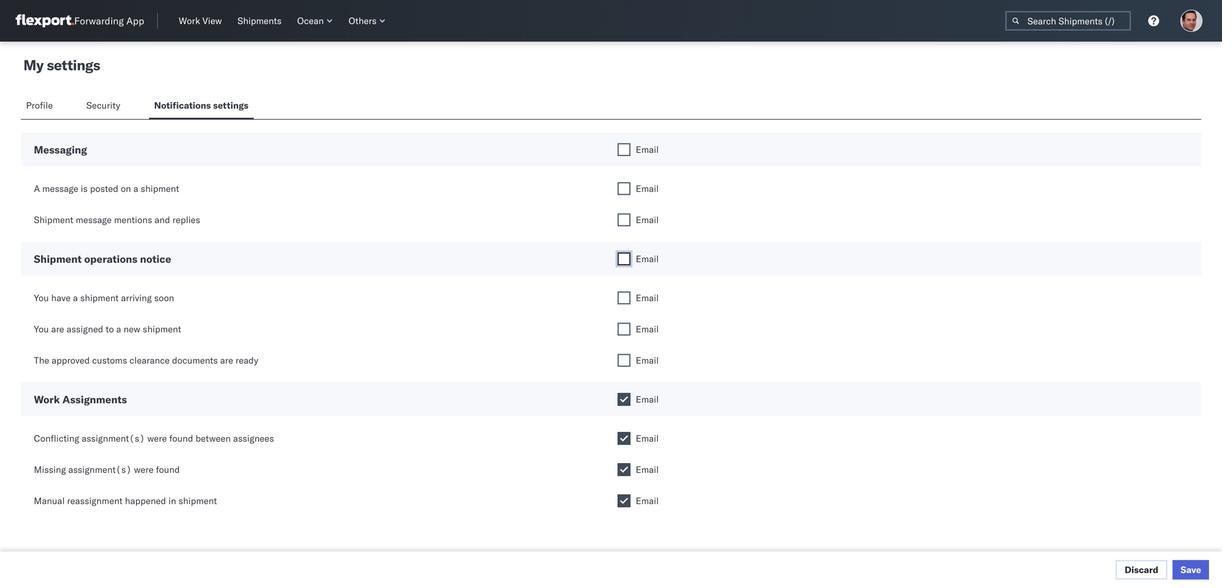 Task type: locate. For each thing, give the bounding box(es) containing it.
2 horizontal spatial a
[[133, 183, 138, 194]]

assignment(s)
[[82, 433, 145, 444], [68, 464, 132, 476]]

1 vertical spatial settings
[[213, 100, 249, 111]]

notifications
[[154, 100, 211, 111]]

documents
[[172, 355, 218, 366]]

1 vertical spatial message
[[76, 214, 112, 226]]

1 vertical spatial you
[[34, 324, 49, 335]]

others button
[[344, 12, 391, 29]]

found for conflicting assignment(s) were found between assignees
[[169, 433, 193, 444]]

0 horizontal spatial are
[[51, 324, 64, 335]]

work left view on the left top of the page
[[179, 15, 200, 26]]

found
[[169, 433, 193, 444], [156, 464, 180, 476]]

4 email from the top
[[636, 253, 659, 265]]

shipment
[[34, 214, 73, 226], [34, 253, 82, 266]]

settings
[[47, 56, 100, 74], [213, 100, 249, 111]]

posted
[[90, 183, 118, 194]]

0 vertical spatial work
[[179, 15, 200, 26]]

shipment message mentions and replies
[[34, 214, 200, 226]]

ocean button
[[292, 12, 338, 29]]

are
[[51, 324, 64, 335], [220, 355, 233, 366]]

1 vertical spatial were
[[134, 464, 154, 476]]

email for conflicting assignment(s) were found between assignees
[[636, 433, 659, 444]]

forwarding app link
[[16, 14, 144, 27]]

shipment down a
[[34, 214, 73, 226]]

missing assignment(s) were found
[[34, 464, 180, 476]]

shipment for shipment operations notice
[[34, 253, 82, 266]]

0 vertical spatial found
[[169, 433, 193, 444]]

None checkbox
[[618, 214, 631, 227], [618, 253, 631, 266], [618, 292, 631, 305], [618, 323, 631, 336], [618, 432, 631, 445], [618, 464, 631, 477], [618, 214, 631, 227], [618, 253, 631, 266], [618, 292, 631, 305], [618, 323, 631, 336], [618, 432, 631, 445], [618, 464, 631, 477]]

2 shipment from the top
[[34, 253, 82, 266]]

0 horizontal spatial settings
[[47, 56, 100, 74]]

work
[[179, 15, 200, 26], [34, 393, 60, 406]]

8 email from the top
[[636, 394, 659, 405]]

a right on
[[133, 183, 138, 194]]

manual reassignment happened in shipment
[[34, 495, 217, 507]]

new
[[124, 324, 140, 335]]

my settings
[[23, 56, 100, 74]]

3 email from the top
[[636, 214, 659, 226]]

2 you from the top
[[34, 324, 49, 335]]

0 vertical spatial shipment
[[34, 214, 73, 226]]

are left assigned
[[51, 324, 64, 335]]

1 horizontal spatial a
[[116, 324, 121, 335]]

assignment(s) up missing assignment(s) were found
[[82, 433, 145, 444]]

shipment for shipment message mentions and replies
[[34, 214, 73, 226]]

were for conflicting
[[147, 433, 167, 444]]

approved
[[52, 355, 90, 366]]

were up happened
[[134, 464, 154, 476]]

conflicting
[[34, 433, 79, 444]]

email for a message is posted on a shipment
[[636, 183, 659, 194]]

you left the have
[[34, 292, 49, 304]]

5 email from the top
[[636, 292, 659, 304]]

shipment up you are assigned to a new shipment
[[80, 292, 119, 304]]

0 vertical spatial are
[[51, 324, 64, 335]]

0 vertical spatial assignment(s)
[[82, 433, 145, 444]]

1 vertical spatial shipment
[[34, 253, 82, 266]]

found left 'between'
[[169, 433, 193, 444]]

security
[[86, 100, 120, 111]]

assignment(s) for missing
[[68, 464, 132, 476]]

ready
[[236, 355, 258, 366]]

settings inside button
[[213, 100, 249, 111]]

you have a shipment arriving soon
[[34, 292, 174, 304]]

forwarding
[[74, 15, 124, 27]]

1 email from the top
[[636, 144, 659, 155]]

assignments
[[62, 393, 127, 406]]

shipment
[[141, 183, 179, 194], [80, 292, 119, 304], [143, 324, 181, 335], [179, 495, 217, 507]]

operations
[[84, 253, 138, 266]]

work for work assignments
[[34, 393, 60, 406]]

settings right notifications
[[213, 100, 249, 111]]

app
[[126, 15, 144, 27]]

1 horizontal spatial settings
[[213, 100, 249, 111]]

a message is posted on a shipment
[[34, 183, 179, 194]]

is
[[81, 183, 88, 194]]

message right a
[[42, 183, 78, 194]]

1 vertical spatial a
[[73, 292, 78, 304]]

settings for my settings
[[47, 56, 100, 74]]

1 horizontal spatial work
[[179, 15, 200, 26]]

email for messaging
[[636, 144, 659, 155]]

None checkbox
[[618, 143, 631, 156], [618, 182, 631, 195], [618, 354, 631, 367], [618, 393, 631, 406], [618, 495, 631, 508], [618, 143, 631, 156], [618, 182, 631, 195], [618, 354, 631, 367], [618, 393, 631, 406], [618, 495, 631, 508]]

0 horizontal spatial work
[[34, 393, 60, 406]]

work down the in the bottom left of the page
[[34, 393, 60, 406]]

11 email from the top
[[636, 495, 659, 507]]

0 vertical spatial message
[[42, 183, 78, 194]]

mentions
[[114, 214, 152, 226]]

0 vertical spatial settings
[[47, 56, 100, 74]]

1 shipment from the top
[[34, 214, 73, 226]]

0 horizontal spatial a
[[73, 292, 78, 304]]

1 vertical spatial found
[[156, 464, 180, 476]]

are left ready
[[220, 355, 233, 366]]

1 vertical spatial are
[[220, 355, 233, 366]]

settings right my
[[47, 56, 100, 74]]

1 vertical spatial assignment(s)
[[68, 464, 132, 476]]

a
[[133, 183, 138, 194], [73, 292, 78, 304], [116, 324, 121, 335]]

shipment up the have
[[34, 253, 82, 266]]

assignment(s) up the reassignment
[[68, 464, 132, 476]]

0 vertical spatial you
[[34, 292, 49, 304]]

2 email from the top
[[636, 183, 659, 194]]

9 email from the top
[[636, 433, 659, 444]]

you are assigned to a new shipment
[[34, 324, 181, 335]]

discard button
[[1116, 561, 1168, 580]]

a right the have
[[73, 292, 78, 304]]

the approved customs clearance documents are ready
[[34, 355, 258, 366]]

6 email from the top
[[636, 324, 659, 335]]

email for shipment operations notice
[[636, 253, 659, 265]]

you
[[34, 292, 49, 304], [34, 324, 49, 335]]

1 horizontal spatial are
[[220, 355, 233, 366]]

0 vertical spatial were
[[147, 433, 167, 444]]

1 vertical spatial work
[[34, 393, 60, 406]]

happened
[[125, 495, 166, 507]]

a right the to
[[116, 324, 121, 335]]

replies
[[173, 214, 200, 226]]

0 vertical spatial a
[[133, 183, 138, 194]]

you for you have a shipment arriving soon
[[34, 292, 49, 304]]

2 vertical spatial a
[[116, 324, 121, 335]]

message
[[42, 183, 78, 194], [76, 214, 112, 226]]

to
[[106, 324, 114, 335]]

save button
[[1173, 561, 1210, 580]]

shipment right in
[[179, 495, 217, 507]]

you up the in the bottom left of the page
[[34, 324, 49, 335]]

1 you from the top
[[34, 292, 49, 304]]

were left 'between'
[[147, 433, 167, 444]]

found up in
[[156, 464, 180, 476]]

notice
[[140, 253, 171, 266]]

in
[[169, 495, 176, 507]]

7 email from the top
[[636, 355, 659, 366]]

10 email from the top
[[636, 464, 659, 476]]

email
[[636, 144, 659, 155], [636, 183, 659, 194], [636, 214, 659, 226], [636, 253, 659, 265], [636, 292, 659, 304], [636, 324, 659, 335], [636, 355, 659, 366], [636, 394, 659, 405], [636, 433, 659, 444], [636, 464, 659, 476], [636, 495, 659, 507]]

email for manual reassignment happened in shipment
[[636, 495, 659, 507]]

flexport. image
[[16, 14, 74, 27]]

message down is
[[76, 214, 112, 226]]

were
[[147, 433, 167, 444], [134, 464, 154, 476]]

conflicting assignment(s) were found between assignees
[[34, 433, 274, 444]]



Task type: vqa. For each thing, say whether or not it's contained in the screenshot.
right settings
yes



Task type: describe. For each thing, give the bounding box(es) containing it.
forwarding app
[[74, 15, 144, 27]]

notifications settings
[[154, 100, 249, 111]]

others
[[349, 15, 377, 26]]

settings for notifications settings
[[213, 100, 249, 111]]

assigned
[[67, 324, 103, 335]]

on
[[121, 183, 131, 194]]

notifications settings button
[[149, 94, 254, 119]]

work for work view
[[179, 15, 200, 26]]

reassignment
[[67, 495, 123, 507]]

manual
[[34, 495, 65, 507]]

the
[[34, 355, 49, 366]]

arriving
[[121, 292, 152, 304]]

work assignments
[[34, 393, 127, 406]]

shipment operations notice
[[34, 253, 171, 266]]

and
[[155, 214, 170, 226]]

found for missing assignment(s) were found
[[156, 464, 180, 476]]

email for you are assigned to a new shipment
[[636, 324, 659, 335]]

missing
[[34, 464, 66, 476]]

shipment right new
[[143, 324, 181, 335]]

ocean
[[297, 15, 324, 26]]

view
[[203, 15, 222, 26]]

profile button
[[21, 94, 60, 119]]

clearance
[[130, 355, 170, 366]]

email for the approved customs clearance documents are ready
[[636, 355, 659, 366]]

work view link
[[174, 12, 227, 29]]

email for shipment message mentions and replies
[[636, 214, 659, 226]]

assignment(s) for conflicting
[[82, 433, 145, 444]]

between
[[196, 433, 231, 444]]

have
[[51, 292, 71, 304]]

save
[[1181, 564, 1202, 576]]

message for a
[[42, 183, 78, 194]]

assignees
[[233, 433, 274, 444]]

Search Shipments (/) text field
[[1006, 11, 1131, 31]]

shipments
[[238, 15, 282, 26]]

my
[[23, 56, 44, 74]]

message for shipment
[[76, 214, 112, 226]]

customs
[[92, 355, 127, 366]]

a
[[34, 183, 40, 194]]

email for you have a shipment arriving soon
[[636, 292, 659, 304]]

discard
[[1125, 564, 1159, 576]]

email for missing assignment(s) were found
[[636, 464, 659, 476]]

shipments link
[[232, 12, 287, 29]]

profile
[[26, 100, 53, 111]]

shipment up and
[[141, 183, 179, 194]]

security button
[[81, 94, 128, 119]]

you for you are assigned to a new shipment
[[34, 324, 49, 335]]

email for work assignments
[[636, 394, 659, 405]]

work view
[[179, 15, 222, 26]]

soon
[[154, 292, 174, 304]]

were for missing
[[134, 464, 154, 476]]

messaging
[[34, 143, 87, 156]]



